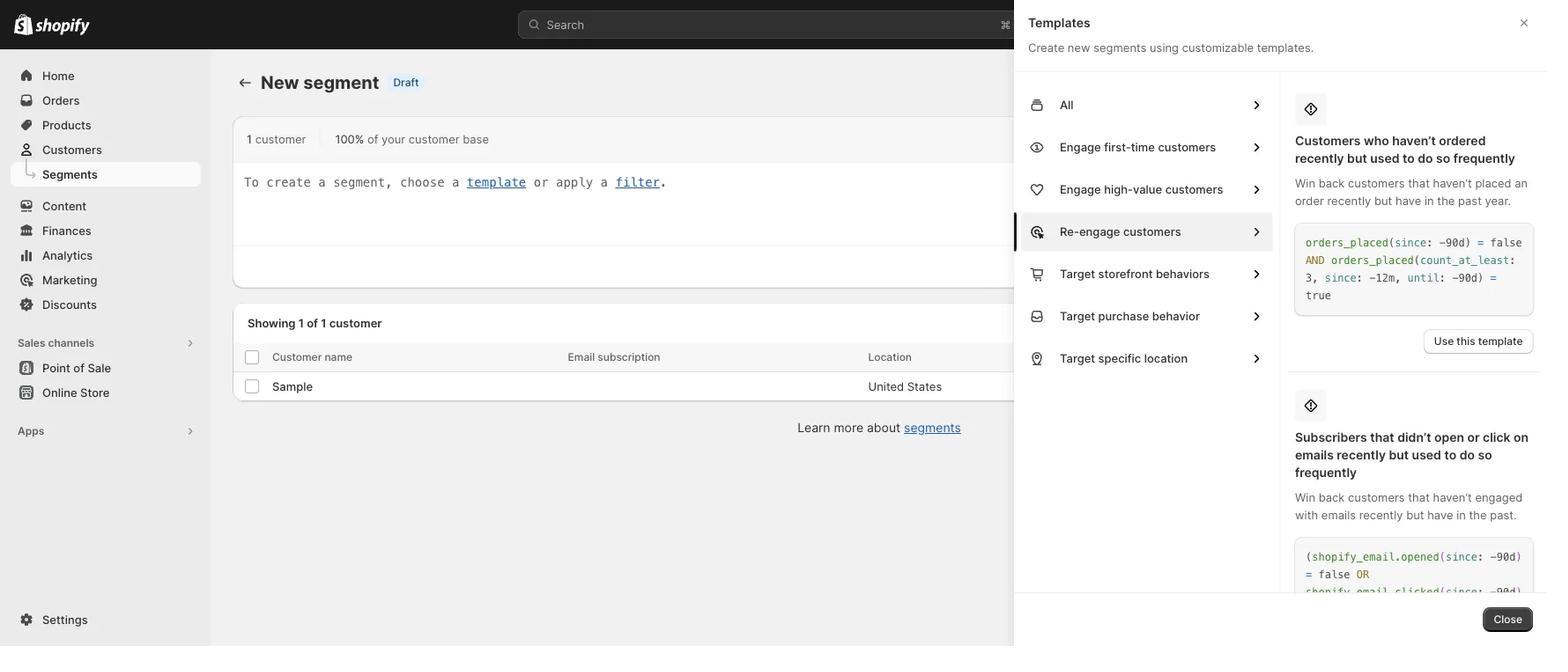 Task type: describe. For each thing, give the bounding box(es) containing it.
settings link
[[11, 608, 201, 633]]

shopify image
[[35, 18, 90, 36]]

used inside subscribers that didn't open or click on emails recently but used to do so frequently
[[1412, 448, 1442, 463]]

2 horizontal spatial customer
[[409, 132, 460, 146]]

shopify_email.clicked ( since :
[[1306, 587, 1484, 599]]

but inside customers who haven't ordered recently but used to do so frequently
[[1347, 151, 1367, 166]]

showing 1 of 1 customer
[[248, 317, 382, 330]]

- up orders_placed ( count_at_least :
[[1440, 237, 1446, 249]]

apps
[[18, 425, 44, 438]]

specific
[[1099, 352, 1142, 366]]

) inside the '-90d ) ='
[[1516, 551, 1522, 564]]

frequently inside subscribers that didn't open or click on emails recently but used to do so frequently
[[1295, 465, 1357, 480]]

learn
[[798, 421, 831, 436]]

target specific location
[[1060, 352, 1188, 366]]

do inside subscribers that didn't open or click on emails recently but used to do so frequently
[[1460, 448, 1475, 463]]

-90d ) =
[[1306, 551, 1522, 581]]

0 horizontal spatial customer
[[255, 132, 306, 146]]

the for frequently
[[1437, 193, 1455, 207]]

- inside the '-90d ) ='
[[1490, 551, 1497, 564]]

who
[[1364, 133, 1389, 148]]

engage for engage high-value customers
[[1060, 183, 1102, 197]]

( for shopify_email.clicked ( since :
[[1440, 587, 1446, 599]]

that for do
[[1408, 176, 1430, 190]]

1 horizontal spatial of
[[367, 132, 378, 146]]

recently for win back customers that haven't placed an order recently but have in the past year.
[[1327, 193, 1371, 207]]

target for target specific location
[[1060, 352, 1096, 366]]

( for orders_placed ( count_at_least :
[[1414, 254, 1420, 267]]

2 horizontal spatial 1
[[321, 317, 327, 330]]

value
[[1134, 183, 1163, 197]]

amount spent
[[1277, 351, 1349, 364]]

emails for win
[[1322, 508, 1356, 522]]

showing
[[248, 317, 296, 330]]

open
[[1435, 430, 1465, 445]]

in for frequently
[[1425, 193, 1434, 207]]

customers link
[[11, 138, 201, 162]]

until
[[1408, 272, 1440, 284]]

customers right value
[[1166, 183, 1224, 197]]

email
[[568, 351, 595, 364]]

spent
[[1320, 351, 1349, 364]]

target storefront behaviors button
[[1022, 255, 1273, 294]]

100% of your customer base
[[335, 132, 489, 146]]

so inside customers who haven't ordered recently but used to do so frequently
[[1436, 151, 1451, 166]]

haven't for ordered
[[1433, 176, 1472, 190]]

learn more about segments
[[798, 421, 962, 436]]

orders_placed for orders_placed ( since :
[[1306, 237, 1389, 249]]

90d up count_at_least
[[1446, 237, 1465, 249]]

-12m ,
[[1370, 272, 1401, 284]]

subscribers
[[1295, 430, 1367, 445]]

using
[[1150, 41, 1179, 54]]

create new segments using customizable templates.
[[1029, 41, 1314, 54]]

but for subscribers that didn't open or click on emails recently but used to do so frequently
[[1389, 448, 1409, 463]]

- right since : on the right top of the page
[[1370, 272, 1376, 284]]

since up orders_placed ( count_at_least :
[[1395, 237, 1427, 249]]

but for win back customers that haven't placed an order recently but have in the past year.
[[1375, 193, 1392, 207]]

orders_placed ( count_at_least :
[[1331, 254, 1516, 267]]

engaged
[[1475, 491, 1523, 504]]

shopify_email.opened
[[1312, 551, 1440, 564]]

recently for win back customers that haven't engaged with emails recently but have in the past.
[[1359, 508, 1403, 522]]

1 , from the left
[[1312, 272, 1319, 284]]

win for subscribers that didn't open or click on emails recently but used to do so frequently
[[1295, 491, 1316, 504]]

false for false and
[[1491, 237, 1522, 249]]

haven't inside customers who haven't ordered recently but used to do so frequently
[[1392, 133, 1436, 148]]

shopify_email.clicked
[[1306, 587, 1440, 599]]

more
[[834, 421, 864, 436]]

( for orders_placed ( since :
[[1389, 237, 1395, 249]]

90d up close
[[1497, 587, 1516, 599]]

and
[[1306, 254, 1325, 267]]

order
[[1295, 193, 1324, 207]]

1 vertical spatial =
[[1491, 272, 1497, 284]]

high-
[[1105, 183, 1134, 197]]

used inside customers who haven't ordered recently but used to do so frequently
[[1370, 151, 1400, 166]]

- up close
[[1490, 587, 1497, 599]]

so inside subscribers that didn't open or click on emails recently but used to do so frequently
[[1478, 448, 1492, 463]]

settings
[[42, 613, 88, 627]]

subscribers that didn't open or click on emails recently but used to do so frequently
[[1295, 430, 1529, 480]]

didn't
[[1398, 430, 1431, 445]]

engage for engage first-time customers
[[1060, 141, 1102, 154]]

since :
[[1325, 272, 1363, 284]]

$0.00
[[1277, 380, 1309, 393]]

re-engage customers
[[1060, 225, 1182, 239]]

3
[[1306, 272, 1312, 284]]

past
[[1458, 193, 1482, 207]]

( up 'shopify_email.clicked ( since :' on the right bottom
[[1440, 551, 1446, 564]]

3 ,
[[1306, 272, 1319, 284]]

united
[[869, 380, 904, 393]]

on
[[1514, 430, 1529, 445]]

⌘
[[1001, 18, 1011, 31]]

( shopify_email.opened ( since :
[[1306, 551, 1484, 564]]

engage high-value customers
[[1060, 183, 1224, 197]]

haven't for open
[[1433, 491, 1472, 504]]

use
[[1434, 335, 1454, 348]]

base
[[463, 132, 489, 146]]

segments link
[[11, 162, 201, 187]]

sales channels button
[[11, 331, 201, 356]]

email subscription
[[568, 351, 661, 364]]

sales
[[18, 337, 45, 350]]

orders
[[1114, 351, 1149, 364]]

close button
[[1484, 608, 1534, 633]]

new
[[1068, 41, 1091, 54]]

purchase
[[1099, 310, 1150, 323]]

or
[[1468, 430, 1480, 445]]

to inside subscribers that didn't open or click on emails recently but used to do so frequently
[[1445, 448, 1457, 463]]

customizable
[[1183, 41, 1254, 54]]

recently for subscribers that didn't open or click on emails recently but used to do so frequently
[[1337, 448, 1386, 463]]

customers who haven't ordered recently but used to do so frequently
[[1295, 133, 1515, 166]]

false for false
[[1319, 569, 1350, 581]]

create
[[1029, 41, 1065, 54]]

templates
[[1029, 15, 1091, 30]]

( down with
[[1306, 551, 1312, 564]]

100%
[[335, 132, 364, 146]]

) up count_at_least
[[1465, 237, 1471, 249]]

true
[[1306, 290, 1331, 302]]

target for target purchase behavior
[[1060, 310, 1096, 323]]

customers for customers who haven't ordered recently but used to do so frequently
[[1295, 133, 1361, 148]]

1 horizontal spatial customer
[[329, 317, 382, 330]]

segment
[[303, 72, 379, 93]]

12m
[[1376, 272, 1395, 284]]



Task type: locate. For each thing, give the bounding box(es) containing it.
0 horizontal spatial segments
[[904, 421, 962, 436]]

0 horizontal spatial the
[[1437, 193, 1455, 207]]

back inside win back customers that haven't engaged with emails recently but have in the past.
[[1319, 491, 1345, 504]]

orders_placed ( since :
[[1306, 237, 1433, 249]]

⌘ k
[[1001, 18, 1022, 31]]

orders_placed up since : on the right top of the page
[[1306, 237, 1389, 249]]

1 horizontal spatial used
[[1412, 448, 1442, 463]]

but inside win back customers that haven't placed an order recently but have in the past year.
[[1375, 193, 1392, 207]]

re-engage customers button
[[1022, 213, 1273, 252]]

that left didn't in the bottom right of the page
[[1370, 430, 1395, 445]]

have for but
[[1428, 508, 1453, 522]]

1 vertical spatial the
[[1469, 508, 1487, 522]]

target
[[1060, 268, 1096, 281], [1060, 310, 1096, 323], [1060, 352, 1096, 366]]

do up win back customers that haven't placed an order recently but have in the past year.
[[1418, 151, 1433, 166]]

(
[[1389, 237, 1395, 249], [1414, 254, 1420, 267], [1306, 551, 1312, 564], [1440, 551, 1446, 564], [1440, 587, 1446, 599]]

false and
[[1306, 237, 1522, 267]]

year.
[[1485, 193, 1511, 207]]

in inside win back customers that haven't placed an order recently but have in the past year.
[[1425, 193, 1434, 207]]

,
[[1312, 272, 1319, 284], [1395, 272, 1401, 284]]

customers
[[1159, 141, 1216, 154], [1348, 176, 1405, 190], [1166, 183, 1224, 197], [1124, 225, 1182, 239], [1348, 491, 1405, 504]]

90d inside the '-90d ) ='
[[1497, 551, 1516, 564]]

do inside customers who haven't ordered recently but used to do so frequently
[[1418, 151, 1433, 166]]

do down or
[[1460, 448, 1475, 463]]

0 vertical spatial emails
[[1295, 448, 1334, 463]]

1 back from the top
[[1319, 176, 1345, 190]]

)
[[1465, 237, 1471, 249], [1478, 272, 1484, 284], [1516, 551, 1522, 564], [1516, 587, 1522, 599]]

that inside subscribers that didn't open or click on emails recently but used to do so frequently
[[1370, 430, 1395, 445]]

that down subscribers that didn't open or click on emails recently but used to do so frequently
[[1408, 491, 1430, 504]]

engage left first-
[[1060, 141, 1102, 154]]

emails right with
[[1322, 508, 1356, 522]]

target specific location button
[[1022, 340, 1273, 379]]

customers up segments
[[42, 143, 102, 156]]

of right showing
[[307, 317, 318, 330]]

customers for win back customers that haven't placed an order recently but have in the past year.
[[1348, 176, 1405, 190]]

win
[[1295, 176, 1316, 190], [1295, 491, 1316, 504]]

1 vertical spatial orders_placed
[[1331, 254, 1414, 267]]

) down count_at_least
[[1478, 272, 1484, 284]]

back up 'order'
[[1319, 176, 1345, 190]]

target purchase behavior
[[1060, 310, 1200, 323]]

all button
[[1022, 86, 1273, 125]]

since down the '-90d ) ='
[[1446, 587, 1478, 599]]

customers for win back customers that haven't engaged with emails recently but have in the past.
[[1348, 491, 1405, 504]]

target inside target storefront behaviors button
[[1060, 268, 1096, 281]]

use this template button
[[1424, 329, 1534, 354]]

in
[[1425, 193, 1434, 207], [1457, 508, 1466, 522]]

sample
[[272, 380, 313, 393]]

back for customers who haven't ordered recently but used to do so frequently
[[1319, 176, 1345, 190]]

customer down new
[[255, 132, 306, 146]]

2 target from the top
[[1060, 310, 1096, 323]]

0 horizontal spatial so
[[1436, 151, 1451, 166]]

1 vertical spatial frequently
[[1295, 465, 1357, 480]]

0 vertical spatial have
[[1396, 193, 1422, 207]]

k
[[1015, 18, 1022, 31]]

target inside the target purchase behavior button
[[1060, 310, 1096, 323]]

-90d ) up count_at_least
[[1440, 237, 1471, 249]]

customers down who
[[1348, 176, 1405, 190]]

1 horizontal spatial in
[[1457, 508, 1466, 522]]

0 vertical spatial orders_placed
[[1306, 237, 1389, 249]]

but up orders_placed ( since :
[[1375, 193, 1392, 207]]

0 horizontal spatial false
[[1319, 569, 1350, 581]]

so down or
[[1478, 448, 1492, 463]]

template
[[1478, 335, 1523, 348]]

( up until
[[1414, 254, 1420, 267]]

the for used
[[1469, 508, 1487, 522]]

- down count_at_least
[[1452, 272, 1459, 284]]

engage
[[1080, 225, 1121, 239]]

have up the '-90d ) ='
[[1428, 508, 1453, 522]]

0 vertical spatial haven't
[[1392, 133, 1436, 148]]

= inside the '-90d ) ='
[[1306, 569, 1312, 581]]

engage high-value customers button
[[1022, 171, 1273, 209]]

0 horizontal spatial used
[[1370, 151, 1400, 166]]

time
[[1132, 141, 1155, 154]]

customer right showing
[[329, 317, 382, 330]]

to up win back customers that haven't placed an order recently but have in the past year.
[[1403, 151, 1415, 166]]

customers inside win back customers that haven't placed an order recently but have in the past year.
[[1348, 176, 1405, 190]]

used down who
[[1370, 151, 1400, 166]]

but inside subscribers that didn't open or click on emails recently but used to do so frequently
[[1389, 448, 1409, 463]]

2 vertical spatial target
[[1060, 352, 1096, 366]]

2 win from the top
[[1295, 491, 1316, 504]]

: up orders_placed ( count_at_least :
[[1427, 237, 1433, 249]]

2 back from the top
[[1319, 491, 1345, 504]]

have inside win back customers that haven't engaged with emails recently but have in the past.
[[1428, 508, 1453, 522]]

) down past.
[[1516, 551, 1522, 564]]

-90d ) up close
[[1490, 587, 1522, 599]]

2 , from the left
[[1395, 272, 1401, 284]]

haven't inside win back customers that haven't engaged with emails recently but have in the past.
[[1433, 491, 1472, 504]]

1 vertical spatial segments
[[904, 421, 962, 436]]

back down the subscribers
[[1319, 491, 1345, 504]]

to inside customers who haven't ordered recently but used to do so frequently
[[1403, 151, 1415, 166]]

recently inside customers who haven't ordered recently but used to do so frequently
[[1295, 151, 1344, 166]]

0 vertical spatial the
[[1437, 193, 1455, 207]]

since up 'true'
[[1325, 272, 1357, 284]]

0 horizontal spatial to
[[1403, 151, 1415, 166]]

: down year.
[[1510, 254, 1516, 267]]

customers inside customers who haven't ordered recently but used to do so frequently
[[1295, 133, 1361, 148]]

new segment
[[261, 72, 379, 93]]

1 horizontal spatial ,
[[1395, 272, 1401, 284]]

that inside win back customers that haven't engaged with emails recently but have in the past.
[[1408, 491, 1430, 504]]

0 horizontal spatial of
[[307, 317, 318, 330]]

count_at_least
[[1420, 254, 1510, 267]]

1 engage from the top
[[1060, 141, 1102, 154]]

1 vertical spatial so
[[1478, 448, 1492, 463]]

1 vertical spatial of
[[307, 317, 318, 330]]

customers right time
[[1159, 141, 1216, 154]]

the
[[1437, 193, 1455, 207], [1469, 508, 1487, 522]]

:
[[1427, 237, 1433, 249], [1510, 254, 1516, 267], [1357, 272, 1363, 284], [1440, 272, 1446, 284], [1478, 551, 1484, 564], [1478, 587, 1484, 599]]

= down count_at_least
[[1491, 272, 1497, 284]]

win up 'order'
[[1295, 176, 1316, 190]]

your
[[382, 132, 406, 146]]

the left past.
[[1469, 508, 1487, 522]]

: down engaged
[[1478, 551, 1484, 564]]

win back customers that haven't placed an order recently but have in the past year.
[[1295, 176, 1528, 207]]

target left the specific
[[1060, 352, 1096, 366]]

the inside win back customers that haven't placed an order recently but have in the past year.
[[1437, 193, 1455, 207]]

1 vertical spatial win
[[1295, 491, 1316, 504]]

1 horizontal spatial so
[[1478, 448, 1492, 463]]

0 vertical spatial used
[[1370, 151, 1400, 166]]

1 target from the top
[[1060, 268, 1096, 281]]

0 vertical spatial win
[[1295, 176, 1316, 190]]

but up ( shopify_email.opened ( since :
[[1406, 508, 1424, 522]]

in left past
[[1425, 193, 1434, 207]]

new
[[261, 72, 299, 93]]

: left 12m
[[1357, 272, 1363, 284]]

recently inside win back customers that haven't engaged with emails recently but have in the past.
[[1359, 508, 1403, 522]]

1 vertical spatial in
[[1457, 508, 1466, 522]]

1 vertical spatial that
[[1370, 430, 1395, 445]]

2 vertical spatial that
[[1408, 491, 1430, 504]]

but inside win back customers that haven't engaged with emails recently but have in the past.
[[1406, 508, 1424, 522]]

customer
[[255, 132, 306, 146], [409, 132, 460, 146], [329, 317, 382, 330]]

of left your
[[367, 132, 378, 146]]

emails for subscribers
[[1295, 448, 1334, 463]]

or
[[1357, 569, 1370, 581]]

since down engaged
[[1446, 551, 1478, 564]]

target down re-
[[1060, 268, 1096, 281]]

1 vertical spatial engage
[[1060, 183, 1102, 197]]

customers down subscribers that didn't open or click on emails recently but used to do so frequently
[[1348, 491, 1405, 504]]

back for subscribers that didn't open or click on emails recently but used to do so frequently
[[1319, 491, 1345, 504]]

discounts link
[[11, 293, 201, 317]]

1 vertical spatial target
[[1060, 310, 1096, 323]]

, down the and
[[1312, 272, 1319, 284]]

in left past.
[[1457, 508, 1466, 522]]

90d
[[1446, 237, 1465, 249], [1459, 272, 1478, 284], [1497, 551, 1516, 564], [1497, 587, 1516, 599]]

0 horizontal spatial frequently
[[1295, 465, 1357, 480]]

amount
[[1277, 351, 1317, 364]]

1 horizontal spatial the
[[1469, 508, 1487, 522]]

engage first-time customers button
[[1022, 128, 1273, 167]]

to down open at the bottom of page
[[1445, 448, 1457, 463]]

target for target storefront behaviors
[[1060, 268, 1096, 281]]

ordered
[[1439, 133, 1486, 148]]

click
[[1483, 430, 1511, 445]]

customer right your
[[409, 132, 460, 146]]

90d down past.
[[1497, 551, 1516, 564]]

back inside win back customers that haven't placed an order recently but have in the past year.
[[1319, 176, 1345, 190]]

have
[[1396, 193, 1422, 207], [1428, 508, 1453, 522]]

false down year.
[[1491, 237, 1522, 249]]

segments right "new"
[[1094, 41, 1147, 54]]

apps button
[[11, 420, 201, 444]]

1 horizontal spatial false
[[1491, 237, 1522, 249]]

0 vertical spatial back
[[1319, 176, 1345, 190]]

1 horizontal spatial segments
[[1094, 41, 1147, 54]]

have down customers who haven't ordered recently but used to do so frequently at the right top
[[1396, 193, 1422, 207]]

0 vertical spatial to
[[1403, 151, 1415, 166]]

win inside win back customers that haven't engaged with emails recently but have in the past.
[[1295, 491, 1316, 504]]

frequently down the subscribers
[[1295, 465, 1357, 480]]

segments link
[[904, 421, 962, 436]]

segments
[[42, 167, 98, 181]]

haven't
[[1392, 133, 1436, 148], [1433, 176, 1472, 190], [1433, 491, 1472, 504]]

orders_placed down orders_placed ( since :
[[1331, 254, 1414, 267]]

recently inside subscribers that didn't open or click on emails recently but used to do so frequently
[[1337, 448, 1386, 463]]

0 vertical spatial so
[[1436, 151, 1451, 166]]

that inside win back customers that haven't placed an order recently but have in the past year.
[[1408, 176, 1430, 190]]

-
[[1440, 237, 1446, 249], [1370, 272, 1376, 284], [1452, 272, 1459, 284], [1490, 551, 1497, 564], [1490, 587, 1497, 599]]

2 vertical spatial -90d )
[[1490, 587, 1522, 599]]

customers down the engage high-value customers button
[[1124, 225, 1182, 239]]

1 horizontal spatial to
[[1445, 448, 1457, 463]]

past.
[[1490, 508, 1517, 522]]

0 vertical spatial that
[[1408, 176, 1430, 190]]

0 vertical spatial do
[[1418, 151, 1433, 166]]

1 vertical spatial emails
[[1322, 508, 1356, 522]]

0 vertical spatial segments
[[1094, 41, 1147, 54]]

1 win from the top
[[1295, 176, 1316, 190]]

2 vertical spatial =
[[1306, 569, 1312, 581]]

home link
[[11, 63, 201, 88]]

win back customers that haven't engaged with emails recently but have in the past.
[[1295, 491, 1523, 522]]

0 vertical spatial engage
[[1060, 141, 1102, 154]]

used down didn't in the bottom right of the page
[[1412, 448, 1442, 463]]

emails inside subscribers that didn't open or click on emails recently but used to do so frequently
[[1295, 448, 1334, 463]]

customers left who
[[1295, 133, 1361, 148]]

, left until
[[1395, 272, 1401, 284]]

-90d ) down count_at_least
[[1452, 272, 1484, 284]]

channels
[[48, 337, 94, 350]]

target inside target specific location 'button'
[[1060, 352, 1096, 366]]

0 vertical spatial target
[[1060, 268, 1096, 281]]

1 vertical spatial do
[[1460, 448, 1475, 463]]

the inside win back customers that haven't engaged with emails recently but have in the past.
[[1469, 508, 1487, 522]]

win up with
[[1295, 491, 1316, 504]]

alert
[[233, 246, 261, 289]]

states
[[908, 380, 942, 393]]

1 vertical spatial have
[[1428, 508, 1453, 522]]

0 horizontal spatial in
[[1425, 193, 1434, 207]]

but
[[1347, 151, 1367, 166], [1375, 193, 1392, 207], [1389, 448, 1409, 463], [1406, 508, 1424, 522]]

1 vertical spatial -90d )
[[1452, 272, 1484, 284]]

0 vertical spatial frequently
[[1454, 151, 1515, 166]]

haven't up past
[[1433, 176, 1472, 190]]

placed
[[1475, 176, 1512, 190]]

= up count_at_least
[[1478, 237, 1484, 249]]

false
[[1491, 237, 1522, 249], [1319, 569, 1350, 581]]

0 vertical spatial false
[[1491, 237, 1522, 249]]

0 vertical spatial in
[[1425, 193, 1434, 207]]

0 horizontal spatial ,
[[1312, 272, 1319, 284]]

: down orders_placed ( count_at_least :
[[1440, 272, 1446, 284]]

orders_placed for orders_placed ( count_at_least :
[[1331, 254, 1414, 267]]

an
[[1515, 176, 1528, 190]]

so
[[1436, 151, 1451, 166], [1478, 448, 1492, 463]]

( down the '-90d ) ='
[[1440, 587, 1446, 599]]

close
[[1494, 614, 1523, 627]]

0 horizontal spatial have
[[1396, 193, 1422, 207]]

so down ordered
[[1436, 151, 1451, 166]]

the left past
[[1437, 193, 1455, 207]]

recently up shopify_email.opened
[[1359, 508, 1403, 522]]

0 horizontal spatial 1
[[247, 132, 252, 146]]

frequently inside customers who haven't ordered recently but used to do so frequently
[[1454, 151, 1515, 166]]

discounts
[[42, 298, 97, 312]]

0 vertical spatial of
[[367, 132, 378, 146]]

1 vertical spatial used
[[1412, 448, 1442, 463]]

1 vertical spatial haven't
[[1433, 176, 1472, 190]]

but for win back customers that haven't engaged with emails recently but have in the past.
[[1406, 508, 1424, 522]]

this
[[1457, 335, 1476, 348]]

subscription
[[598, 351, 661, 364]]

: up 'close' button
[[1478, 587, 1484, 599]]

all
[[1060, 98, 1074, 112]]

= left or
[[1306, 569, 1312, 581]]

search
[[547, 18, 585, 31]]

emails inside win back customers that haven't engaged with emails recently but have in the past.
[[1322, 508, 1356, 522]]

0 horizontal spatial do
[[1418, 151, 1433, 166]]

0 vertical spatial =
[[1478, 237, 1484, 249]]

3 target from the top
[[1060, 352, 1096, 366]]

- down past.
[[1490, 551, 1497, 564]]

since
[[1395, 237, 1427, 249], [1325, 272, 1357, 284], [1446, 551, 1478, 564], [1446, 587, 1478, 599]]

recently up 'order'
[[1295, 151, 1344, 166]]

but down who
[[1347, 151, 1367, 166]]

that for recently
[[1408, 491, 1430, 504]]

emails down the subscribers
[[1295, 448, 1334, 463]]

home
[[42, 69, 75, 82]]

that down customers who haven't ordered recently but used to do so frequently at the right top
[[1408, 176, 1430, 190]]

2 engage from the top
[[1060, 183, 1102, 197]]

first-
[[1105, 141, 1132, 154]]

united states
[[869, 380, 942, 393]]

customers inside win back customers that haven't engaged with emails recently but have in the past.
[[1348, 491, 1405, 504]]

haven't left engaged
[[1433, 491, 1472, 504]]

1 horizontal spatial frequently
[[1454, 151, 1515, 166]]

1 horizontal spatial =
[[1478, 237, 1484, 249]]

customers for re-engage customers
[[1124, 225, 1182, 239]]

haven't inside win back customers that haven't placed an order recently but have in the past year.
[[1433, 176, 1472, 190]]

win inside win back customers that haven't placed an order recently but have in the past year.
[[1295, 176, 1316, 190]]

) up close
[[1516, 587, 1522, 599]]

0 vertical spatial -90d )
[[1440, 237, 1471, 249]]

2 horizontal spatial =
[[1491, 272, 1497, 284]]

sample link
[[272, 378, 313, 396]]

segments down states
[[904, 421, 962, 436]]

1 customer
[[247, 132, 306, 146]]

false inside false and
[[1491, 237, 1522, 249]]

1 horizontal spatial do
[[1460, 448, 1475, 463]]

have inside win back customers that haven't placed an order recently but have in the past year.
[[1396, 193, 1422, 207]]

use this template
[[1434, 335, 1523, 348]]

-90d )
[[1440, 237, 1471, 249], [1452, 272, 1484, 284], [1490, 587, 1522, 599]]

win for customers who haven't ordered recently but used to do so frequently
[[1295, 176, 1316, 190]]

customers for customers
[[42, 143, 102, 156]]

storefront
[[1099, 268, 1153, 281]]

target storefront behaviors
[[1060, 268, 1210, 281]]

frequently up placed
[[1454, 151, 1515, 166]]

recently inside win back customers that haven't placed an order recently but have in the past year.
[[1327, 193, 1371, 207]]

have for so
[[1396, 193, 1422, 207]]

1 vertical spatial back
[[1319, 491, 1345, 504]]

90d down count_at_least
[[1459, 272, 1478, 284]]

engage left high-
[[1060, 183, 1102, 197]]

with
[[1295, 508, 1318, 522]]

templates.
[[1258, 41, 1314, 54]]

draft
[[394, 76, 419, 89]]

recently right 'order'
[[1327, 193, 1371, 207]]

but down didn't in the bottom right of the page
[[1389, 448, 1409, 463]]

( up '-12m ,'
[[1389, 237, 1395, 249]]

in for used
[[1457, 508, 1466, 522]]

behavior
[[1153, 310, 1200, 323]]

target left purchase
[[1060, 310, 1096, 323]]

1 horizontal spatial customers
[[1295, 133, 1361, 148]]

haven't right who
[[1392, 133, 1436, 148]]

1 vertical spatial to
[[1445, 448, 1457, 463]]

0 horizontal spatial customers
[[42, 143, 102, 156]]

2 vertical spatial haven't
[[1433, 491, 1472, 504]]

1 horizontal spatial 1
[[299, 317, 304, 330]]

recently down the subscribers
[[1337, 448, 1386, 463]]

in inside win back customers that haven't engaged with emails recently but have in the past.
[[1457, 508, 1466, 522]]

1 vertical spatial false
[[1319, 569, 1350, 581]]

emails
[[1295, 448, 1334, 463], [1322, 508, 1356, 522]]

1 horizontal spatial have
[[1428, 508, 1453, 522]]

0 horizontal spatial =
[[1306, 569, 1312, 581]]

false left or
[[1319, 569, 1350, 581]]

sales channels
[[18, 337, 94, 350]]



Task type: vqa. For each thing, say whether or not it's contained in the screenshot.
to within the subscribers that didn't open or click on emails recently but used to do so frequently
yes



